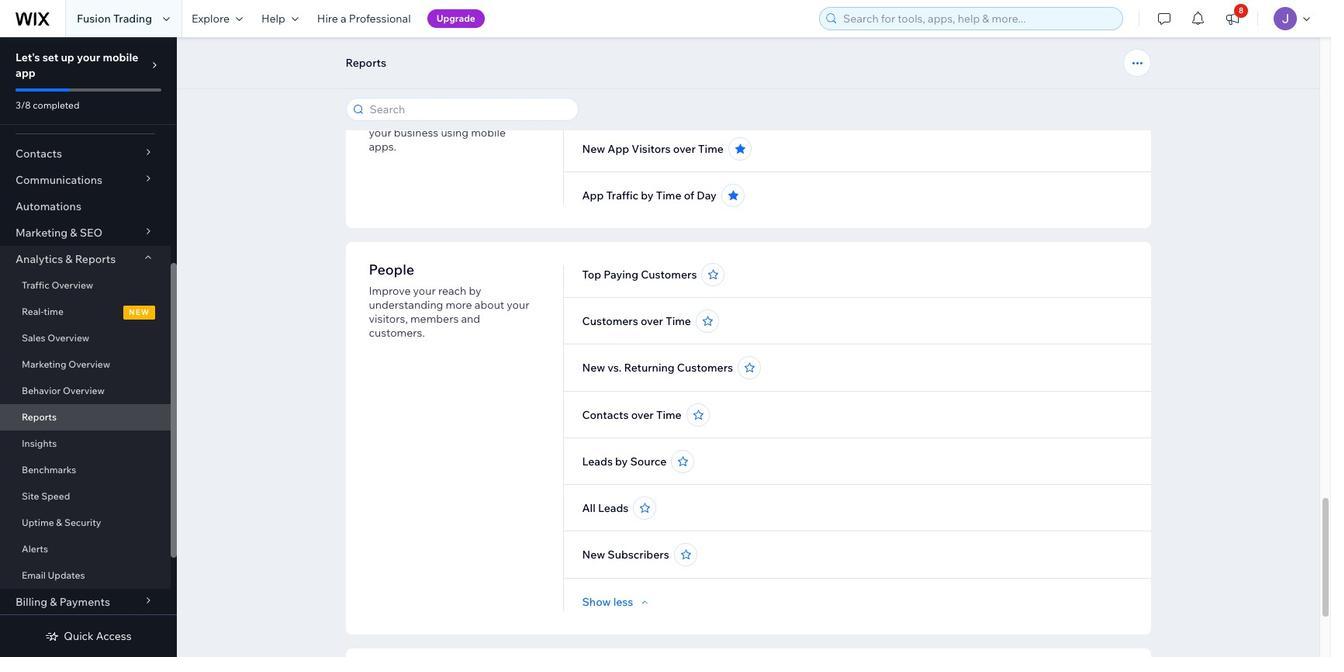 Task type: locate. For each thing, give the bounding box(es) containing it.
new for new vs. returning customers
[[582, 361, 605, 375]]

1 vertical spatial new
[[582, 361, 605, 375]]

new
[[129, 307, 150, 317]]

by
[[641, 189, 654, 202], [469, 284, 481, 298], [615, 455, 628, 469]]

2 horizontal spatial by
[[641, 189, 654, 202]]

1 vertical spatial by
[[469, 284, 481, 298]]

3/8
[[16, 99, 31, 111]]

contacts down vs.
[[582, 408, 629, 422]]

app up new app visitors over time
[[582, 95, 604, 109]]

over right 'visitors' in the top of the page
[[673, 142, 696, 156]]

app left 'visitors' in the top of the page
[[608, 142, 629, 156]]

contacts
[[16, 147, 62, 161], [582, 408, 629, 422]]

help button
[[252, 0, 308, 37]]

real-
[[22, 306, 44, 317]]

overview up marketing overview
[[48, 332, 89, 344]]

overview for marketing overview
[[68, 358, 110, 370]]

access
[[96, 629, 132, 643]]

by left of
[[641, 189, 654, 202]]

time
[[666, 95, 691, 109], [698, 142, 724, 156], [656, 189, 682, 202], [666, 314, 691, 328], [656, 408, 682, 422]]

reports down hire a professional
[[346, 56, 386, 70]]

0 horizontal spatial contacts
[[16, 147, 62, 161]]

app traffic over time
[[582, 95, 691, 109]]

1 horizontal spatial reports
[[75, 252, 116, 266]]

app inside members app learn how people engage with your business using mobile apps.
[[435, 88, 462, 106]]

mobile down search field
[[471, 126, 506, 140]]

app up people
[[435, 88, 462, 106]]

2 horizontal spatial reports
[[346, 56, 386, 70]]

0 vertical spatial marketing
[[16, 226, 68, 240]]

leads up all leads
[[582, 455, 613, 469]]

quick
[[64, 629, 94, 643]]

1 horizontal spatial mobile
[[471, 126, 506, 140]]

seo
[[80, 226, 103, 240]]

time up new vs. returning customers
[[666, 314, 691, 328]]

new left vs.
[[582, 361, 605, 375]]

by left source
[[615, 455, 628, 469]]

updates
[[48, 569, 85, 581]]

time
[[44, 306, 63, 317]]

new left subscribers
[[582, 548, 605, 562]]

marketing up "behavior"
[[22, 358, 66, 370]]

traffic
[[606, 95, 639, 109], [606, 189, 639, 202], [22, 279, 49, 291]]

& left the seo
[[70, 226, 77, 240]]

members app learn how people engage with your business using mobile apps.
[[369, 88, 524, 154]]

& inside 'dropdown button'
[[50, 595, 57, 609]]

completed
[[33, 99, 79, 111]]

billing & payments button
[[0, 589, 171, 615]]

improve
[[369, 284, 411, 298]]

security
[[64, 517, 101, 528]]

over up new app visitors over time
[[641, 95, 664, 109]]

traffic for over
[[606, 95, 639, 109]]

0 horizontal spatial mobile
[[103, 50, 138, 64]]

overview down marketing overview link
[[63, 385, 105, 396]]

customers up vs.
[[582, 314, 638, 328]]

time down new vs. returning customers
[[656, 408, 682, 422]]

and
[[461, 312, 480, 326]]

1 vertical spatial leads
[[598, 501, 629, 515]]

app
[[435, 88, 462, 106], [582, 95, 604, 109], [608, 142, 629, 156], [582, 189, 604, 202]]

overview down the sales overview link
[[68, 358, 110, 370]]

2 vertical spatial traffic
[[22, 279, 49, 291]]

marketing & seo
[[16, 226, 103, 240]]

1 vertical spatial traffic
[[606, 189, 639, 202]]

all
[[582, 501, 596, 515]]

3 new from the top
[[582, 548, 605, 562]]

email
[[22, 569, 46, 581]]

your
[[77, 50, 100, 64], [369, 126, 392, 140], [413, 284, 436, 298], [507, 298, 529, 312]]

contacts inside dropdown button
[[16, 147, 62, 161]]

& inside popup button
[[65, 252, 73, 266]]

new vs. returning customers
[[582, 361, 733, 375]]

2 new from the top
[[582, 361, 605, 375]]

app traffic by time of day
[[582, 189, 717, 202]]

your right up
[[77, 50, 100, 64]]

about
[[475, 298, 504, 312]]

traffic up 'visitors' in the top of the page
[[606, 95, 639, 109]]

apps.
[[369, 140, 396, 154]]

marketing & seo button
[[0, 220, 171, 246]]

1 new from the top
[[582, 142, 605, 156]]

business
[[394, 126, 439, 140]]

of
[[684, 189, 694, 202]]

show less
[[582, 595, 633, 609]]

2 vertical spatial reports
[[22, 411, 57, 423]]

members
[[369, 88, 432, 106]]

1 vertical spatial mobile
[[471, 126, 506, 140]]

0 horizontal spatial by
[[469, 284, 481, 298]]

sales overview link
[[0, 325, 171, 351]]

fusion
[[77, 12, 111, 26]]

2 vertical spatial new
[[582, 548, 605, 562]]

traffic overview
[[22, 279, 93, 291]]

8
[[1239, 5, 1244, 16]]

email updates
[[22, 569, 85, 581]]

1 horizontal spatial by
[[615, 455, 628, 469]]

0 vertical spatial contacts
[[16, 147, 62, 161]]

2 vertical spatial customers
[[677, 361, 733, 375]]

& for billing
[[50, 595, 57, 609]]

new for new subscribers
[[582, 548, 605, 562]]

communications
[[16, 173, 102, 187]]

& right billing
[[50, 595, 57, 609]]

& right the uptime
[[56, 517, 62, 528]]

reports down the seo
[[75, 252, 116, 266]]

hire a professional
[[317, 12, 411, 26]]

benchmarks link
[[0, 457, 171, 483]]

marketing up analytics
[[16, 226, 68, 240]]

1 vertical spatial customers
[[582, 314, 638, 328]]

overview
[[51, 279, 93, 291], [48, 332, 89, 344], [68, 358, 110, 370], [63, 385, 105, 396]]

reports inside button
[[346, 56, 386, 70]]

hire
[[317, 12, 338, 26]]

& inside popup button
[[70, 226, 77, 240]]

marketing
[[16, 226, 68, 240], [22, 358, 66, 370]]

8 button
[[1216, 0, 1250, 37]]

learn
[[369, 112, 398, 126]]

reports inside 'link'
[[22, 411, 57, 423]]

explore
[[192, 12, 230, 26]]

new app visitors over time
[[582, 142, 724, 156]]

email updates link
[[0, 562, 171, 589]]

traffic down 'visitors' in the top of the page
[[606, 189, 639, 202]]

overview down analytics & reports
[[51, 279, 93, 291]]

your right about
[[507, 298, 529, 312]]

customers right returning
[[677, 361, 733, 375]]

1 vertical spatial marketing
[[22, 358, 66, 370]]

insights link
[[0, 431, 171, 457]]

automations
[[16, 199, 81, 213]]

marketing inside popup button
[[16, 226, 68, 240]]

behavior overview
[[22, 385, 105, 396]]

uptime
[[22, 517, 54, 528]]

1 vertical spatial reports
[[75, 252, 116, 266]]

mobile down fusion trading
[[103, 50, 138, 64]]

overview for traffic overview
[[51, 279, 93, 291]]

traffic down analytics
[[22, 279, 49, 291]]

0 horizontal spatial reports
[[22, 411, 57, 423]]

a
[[341, 12, 347, 26]]

hire a professional link
[[308, 0, 420, 37]]

sidebar element
[[0, 37, 177, 657]]

by right reach
[[469, 284, 481, 298]]

contacts up communications
[[16, 147, 62, 161]]

0 vertical spatial mobile
[[103, 50, 138, 64]]

using
[[441, 126, 469, 140]]

new for new app visitors over time
[[582, 142, 605, 156]]

reports for reports button on the top left of page
[[346, 56, 386, 70]]

1 horizontal spatial contacts
[[582, 408, 629, 422]]

more
[[446, 298, 472, 312]]

source
[[630, 455, 667, 469]]

analytics
[[16, 252, 63, 266]]

1 vertical spatial contacts
[[582, 408, 629, 422]]

customers right paying
[[641, 268, 697, 282]]

new
[[582, 142, 605, 156], [582, 361, 605, 375], [582, 548, 605, 562]]

0 vertical spatial new
[[582, 142, 605, 156]]

subscribers
[[608, 548, 669, 562]]

0 vertical spatial reports
[[346, 56, 386, 70]]

paying
[[604, 268, 639, 282]]

benchmarks
[[22, 464, 76, 476]]

billing
[[16, 595, 47, 609]]

leads right all
[[598, 501, 629, 515]]

& for marketing
[[70, 226, 77, 240]]

new left 'visitors' in the top of the page
[[582, 142, 605, 156]]

reports up insights
[[22, 411, 57, 423]]

over
[[641, 95, 664, 109], [673, 142, 696, 156], [641, 314, 663, 328], [631, 408, 654, 422]]

app down new app visitors over time
[[582, 189, 604, 202]]

reports
[[346, 56, 386, 70], [75, 252, 116, 266], [22, 411, 57, 423]]

your left how
[[369, 126, 392, 140]]

& down marketing & seo
[[65, 252, 73, 266]]

time up day
[[698, 142, 724, 156]]

0 vertical spatial traffic
[[606, 95, 639, 109]]



Task type: vqa. For each thing, say whether or not it's contained in the screenshot.
Adjusted
no



Task type: describe. For each thing, give the bounding box(es) containing it.
upgrade
[[436, 12, 475, 24]]

3/8 completed
[[16, 99, 79, 111]]

engage
[[461, 112, 500, 126]]

reports for reports 'link'
[[22, 411, 57, 423]]

trading
[[113, 12, 152, 26]]

with
[[502, 112, 524, 126]]

insights
[[22, 438, 57, 449]]

behavior
[[22, 385, 61, 396]]

uptime & security link
[[0, 510, 171, 536]]

reports inside popup button
[[75, 252, 116, 266]]

sales
[[22, 332, 45, 344]]

marketing overview
[[22, 358, 110, 370]]

visitors
[[632, 142, 671, 156]]

contacts for contacts
[[16, 147, 62, 161]]

all leads
[[582, 501, 629, 515]]

up
[[61, 50, 74, 64]]

site speed
[[22, 490, 70, 502]]

people improve your reach by understanding more about your visitors, members and customers.
[[369, 261, 529, 340]]

& for analytics
[[65, 252, 73, 266]]

how
[[400, 112, 421, 126]]

app
[[16, 66, 36, 80]]

customers over time
[[582, 314, 691, 328]]

overview for sales overview
[[48, 332, 89, 344]]

quick access button
[[45, 629, 132, 643]]

communications button
[[0, 167, 171, 193]]

real-time
[[22, 306, 63, 317]]

vs.
[[608, 361, 622, 375]]

overview for behavior overview
[[63, 385, 105, 396]]

contacts for contacts over time
[[582, 408, 629, 422]]

mobile inside let's set up your mobile app
[[103, 50, 138, 64]]

your inside members app learn how people engage with your business using mobile apps.
[[369, 126, 392, 140]]

time up new app visitors over time
[[666, 95, 691, 109]]

0 vertical spatial customers
[[641, 268, 697, 282]]

top
[[582, 268, 601, 282]]

marketing for marketing & seo
[[16, 226, 68, 240]]

2 vertical spatial by
[[615, 455, 628, 469]]

reports button
[[338, 51, 394, 74]]

site speed link
[[0, 483, 171, 510]]

alerts link
[[0, 536, 171, 562]]

analytics & reports button
[[0, 246, 171, 272]]

analytics & reports
[[16, 252, 116, 266]]

alerts
[[22, 543, 48, 555]]

mobile inside members app learn how people engage with your business using mobile apps.
[[471, 126, 506, 140]]

time left of
[[656, 189, 682, 202]]

day
[[697, 189, 717, 202]]

your left reach
[[413, 284, 436, 298]]

understanding
[[369, 298, 443, 312]]

over up source
[[631, 408, 654, 422]]

visitors,
[[369, 312, 408, 326]]

contacts over time
[[582, 408, 682, 422]]

marketing for marketing overview
[[22, 358, 66, 370]]

members
[[410, 312, 459, 326]]

help
[[261, 12, 285, 26]]

people
[[369, 261, 414, 279]]

customers.
[[369, 326, 425, 340]]

traffic for by
[[606, 189, 639, 202]]

uptime & security
[[22, 517, 101, 528]]

Search field
[[365, 99, 573, 120]]

returning
[[624, 361, 675, 375]]

Search for tools, apps, help & more... field
[[839, 8, 1118, 29]]

let's set up your mobile app
[[16, 50, 138, 80]]

less
[[613, 595, 633, 609]]

& for uptime
[[56, 517, 62, 528]]

your inside let's set up your mobile app
[[77, 50, 100, 64]]

behavior overview link
[[0, 378, 171, 404]]

fusion trading
[[77, 12, 152, 26]]

top paying customers
[[582, 268, 697, 282]]

reports link
[[0, 404, 171, 431]]

let's
[[16, 50, 40, 64]]

speed
[[41, 490, 70, 502]]

billing & payments
[[16, 595, 110, 609]]

traffic overview link
[[0, 272, 171, 299]]

upgrade button
[[427, 9, 485, 28]]

payments
[[59, 595, 110, 609]]

sales overview
[[22, 332, 89, 344]]

by inside people improve your reach by understanding more about your visitors, members and customers.
[[469, 284, 481, 298]]

over up returning
[[641, 314, 663, 328]]

quick access
[[64, 629, 132, 643]]

professional
[[349, 12, 411, 26]]

contacts button
[[0, 140, 171, 167]]

new subscribers
[[582, 548, 669, 562]]

automations link
[[0, 193, 171, 220]]

marketing overview link
[[0, 351, 171, 378]]

0 vertical spatial leads
[[582, 455, 613, 469]]

show less button
[[582, 595, 652, 609]]

traffic inside sidebar element
[[22, 279, 49, 291]]

set
[[42, 50, 58, 64]]

show
[[582, 595, 611, 609]]

0 vertical spatial by
[[641, 189, 654, 202]]



